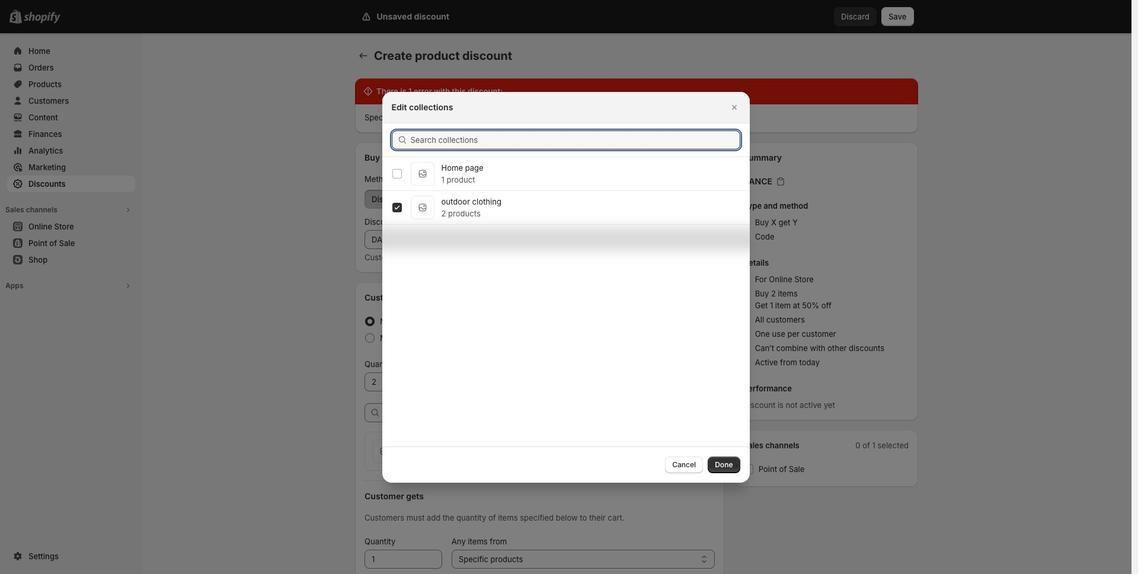 Task type: vqa. For each thing, say whether or not it's contained in the screenshot.
Discounts link at the left of the page
no



Task type: locate. For each thing, give the bounding box(es) containing it.
dialog
[[0, 92, 1132, 482]]

shopify image
[[24, 12, 60, 24]]



Task type: describe. For each thing, give the bounding box(es) containing it.
Search collections text field
[[411, 130, 740, 149]]



